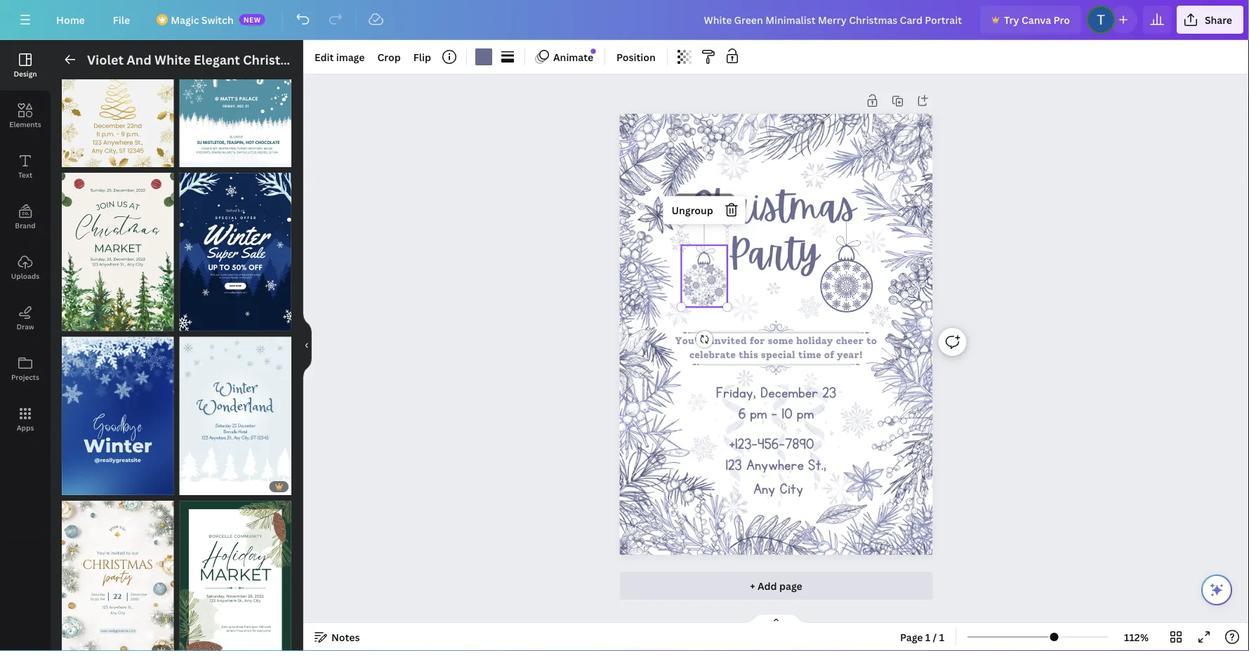 Task type: locate. For each thing, give the bounding box(es) containing it.
edit image
[[315, 50, 365, 64]]

green and brown winter theme christmas market flyer image
[[179, 501, 292, 651]]

celebrate
[[690, 349, 736, 361]]

pm left -
[[751, 405, 768, 423]]

112% button
[[1114, 626, 1160, 648]]

page
[[780, 579, 803, 593]]

1 pm from the left
[[751, 405, 768, 423]]

blue & white modern winter sale flyer a4 group
[[179, 165, 292, 331]]

6
[[739, 405, 746, 423]]

violet
[[87, 51, 124, 68]]

gold gray elegant creative christmas party invitation flyer group
[[62, 9, 174, 167]]

+123-456-7890
[[730, 436, 815, 454]]

pm
[[751, 405, 768, 423], [797, 405, 814, 423]]

gold gray elegant creative christmas party invitation flyer image
[[62, 9, 174, 167]]

december
[[761, 384, 819, 402]]

1 left /
[[926, 630, 931, 644]]

draw button
[[0, 293, 51, 343]]

+
[[750, 579, 756, 593]]

0 vertical spatial christmas
[[243, 51, 306, 68]]

share button
[[1177, 6, 1244, 34]]

remove watermarks
[[678, 194, 731, 215]]

0 horizontal spatial party
[[309, 51, 342, 68]]

christmas
[[243, 51, 306, 68], [692, 184, 856, 230]]

light blue minimalist winter wonderland flyer image
[[179, 337, 292, 495]]

7890
[[785, 436, 815, 454]]

position button
[[611, 46, 662, 68]]

ungroup button
[[666, 199, 719, 221]]

share
[[1205, 13, 1233, 26]]

1 vertical spatial party
[[728, 230, 820, 277]]

elements
[[9, 119, 41, 129]]

elements button
[[0, 91, 51, 141]]

remove
[[689, 194, 721, 204]]

page
[[901, 630, 923, 644]]

1 horizontal spatial party
[[728, 230, 820, 277]]

white
[[155, 51, 191, 68]]

1 right /
[[940, 630, 945, 644]]

christmas (new year) element image down "watermarks"
[[682, 245, 728, 307]]

christmas (new year) element image
[[821, 236, 873, 313], [682, 245, 728, 307]]

0 horizontal spatial pm
[[751, 405, 768, 423]]

you're
[[676, 335, 709, 347]]

home link
[[45, 6, 96, 34]]

christmas (new year) element image up cheer at the right
[[821, 236, 873, 313]]

1 horizontal spatial christmas (new year) element image
[[821, 236, 873, 313]]

violet and white elegant christmas party invitation flyer
[[87, 51, 439, 68]]

you're invited for some holiday cheer to celebrate this special time of year!
[[676, 335, 877, 361]]

edit
[[315, 50, 334, 64]]

canva assistant image
[[1209, 582, 1226, 598]]

#686d94 image
[[476, 48, 492, 65], [476, 48, 492, 65]]

1 horizontal spatial christmas
[[692, 184, 856, 230]]

brand button
[[0, 192, 51, 242]]

draw
[[16, 322, 34, 331]]

uploads button
[[0, 242, 51, 293]]

/
[[933, 630, 937, 644]]

pm right 10
[[797, 405, 814, 423]]

23
[[823, 384, 837, 402]]

white and blue classy christmas party flyer image
[[62, 501, 174, 651]]

0 vertical spatial party
[[309, 51, 342, 68]]

canva
[[1022, 13, 1052, 26]]

0 horizontal spatial christmas (new year) element image
[[682, 245, 728, 307]]

magic
[[171, 13, 199, 26]]

1 horizontal spatial 1
[[940, 630, 945, 644]]

home
[[56, 13, 85, 26]]

+ add page
[[750, 579, 803, 593]]

1
[[926, 630, 931, 644], [940, 630, 945, 644]]

file button
[[102, 6, 141, 34]]

main menu bar
[[0, 0, 1250, 40]]

invitation
[[345, 51, 405, 68]]

text button
[[0, 141, 51, 192]]

ungroup
[[672, 204, 714, 217]]

0 horizontal spatial 1
[[926, 630, 931, 644]]

snowflake icon image
[[711, 142, 757, 188], [797, 157, 834, 195], [808, 219, 831, 242], [665, 226, 697, 257], [860, 226, 891, 257], [764, 279, 783, 298], [727, 289, 765, 327], [796, 292, 824, 322], [661, 295, 697, 332], [865, 299, 897, 332], [891, 364, 931, 406], [734, 366, 757, 390], [802, 370, 821, 389], [684, 389, 711, 416], [834, 398, 882, 443], [684, 429, 724, 469], [817, 466, 865, 514], [713, 486, 755, 527]]

christmas party
[[692, 184, 856, 277]]

1 horizontal spatial pm
[[797, 405, 814, 423]]

1 1 from the left
[[926, 630, 931, 644]]

party
[[309, 51, 342, 68], [728, 230, 820, 277]]

blue & white modern winter sale flyer a4 image
[[179, 173, 292, 331]]

design button
[[0, 40, 51, 91]]

1 vertical spatial christmas
[[692, 184, 856, 230]]



Task type: describe. For each thing, give the bounding box(es) containing it.
any city
[[754, 480, 804, 498]]

try canva pro
[[1005, 13, 1070, 26]]

hide image
[[303, 312, 312, 379]]

pro
[[1054, 13, 1070, 26]]

projects
[[11, 372, 39, 382]]

white and blue classy christmas party flyer group
[[62, 492, 174, 651]]

page 1 / 1
[[901, 630, 945, 644]]

remove watermarks button
[[674, 194, 735, 216]]

notes
[[332, 630, 360, 644]]

magic switch
[[171, 13, 234, 26]]

new
[[244, 15, 261, 24]]

any
[[754, 480, 776, 498]]

position
[[617, 50, 656, 64]]

flip button
[[408, 46, 437, 68]]

animate button
[[531, 46, 599, 68]]

for
[[750, 335, 765, 347]]

+ add page button
[[620, 572, 933, 600]]

green beige winter christmas market flyer image
[[62, 173, 174, 331]]

+123-
[[730, 436, 758, 454]]

show pages image
[[743, 613, 810, 624]]

winter (flyer) image
[[62, 337, 174, 495]]

light blue minimalist winter wonderland flyer group
[[179, 328, 292, 495]]

elegant
[[194, 51, 240, 68]]

year!
[[837, 349, 863, 361]]

and
[[127, 51, 152, 68]]

of
[[825, 349, 835, 361]]

flip
[[413, 50, 431, 64]]

2 pm from the left
[[797, 405, 814, 423]]

switch
[[201, 13, 234, 26]]

green and brown winter theme christmas market flyer group
[[179, 492, 292, 651]]

blue festive winter party holiday flyer image
[[179, 9, 292, 167]]

special
[[761, 349, 796, 361]]

0 horizontal spatial christmas
[[243, 51, 306, 68]]

image
[[336, 50, 365, 64]]

some
[[768, 335, 794, 347]]

cheer
[[836, 335, 864, 347]]

this
[[739, 349, 759, 361]]

-
[[772, 405, 778, 423]]

apps button
[[0, 394, 51, 445]]

try
[[1005, 13, 1020, 26]]

st.,
[[809, 456, 827, 474]]

add
[[758, 579, 777, 593]]

crop button
[[372, 46, 406, 68]]

123
[[726, 456, 742, 474]]

friday,
[[716, 384, 757, 402]]

Design title text field
[[693, 6, 975, 34]]

10
[[782, 405, 793, 423]]

city
[[780, 480, 804, 498]]

new image
[[591, 49, 596, 54]]

green beige winter christmas market flyer group
[[62, 165, 174, 331]]

watermarks
[[678, 206, 731, 215]]

time
[[799, 349, 822, 361]]

invited
[[711, 335, 747, 347]]

anywhere
[[747, 456, 804, 474]]

try canva pro button
[[981, 6, 1082, 34]]

winter (flyer) group
[[62, 328, 174, 495]]

123 anywhere st.,
[[726, 456, 827, 474]]

blue festive winter party holiday flyer group
[[179, 9, 292, 167]]

projects button
[[0, 343, 51, 394]]

6 pm - 10 pm
[[739, 405, 814, 423]]

2 1 from the left
[[940, 630, 945, 644]]

side panel tab list
[[0, 40, 51, 445]]

party inside christmas party
[[728, 230, 820, 277]]

456-
[[758, 436, 785, 454]]

apps
[[17, 423, 34, 432]]

animate
[[553, 50, 594, 64]]

notes button
[[309, 626, 366, 648]]

file
[[113, 13, 130, 26]]

text
[[18, 170, 32, 179]]

edit image button
[[309, 46, 370, 68]]

crop
[[377, 50, 401, 64]]

112%
[[1125, 630, 1149, 644]]

flyer
[[408, 51, 439, 68]]

uploads
[[11, 271, 39, 281]]

friday, december 23
[[716, 384, 837, 402]]

to
[[867, 335, 877, 347]]

design
[[14, 69, 37, 78]]

brand
[[15, 221, 36, 230]]

holiday
[[797, 335, 834, 347]]

party serpentine icon image
[[697, 341, 850, 509]]



Task type: vqa. For each thing, say whether or not it's contained in the screenshot.
the leftmost with
no



